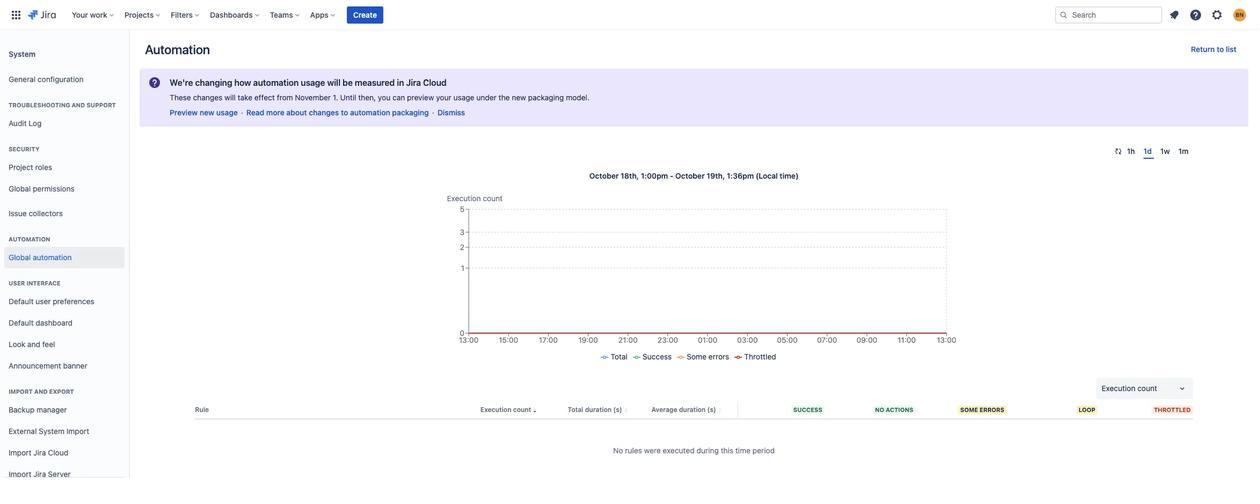 Task type: vqa. For each thing, say whether or not it's contained in the screenshot.
automation to the middle
yes



Task type: describe. For each thing, give the bounding box(es) containing it.
packaging inside we're changing how automation usage will be measured in jira cloud these changes will take effect from november 1. until then, you can preview your usage under the new packaging model.
[[528, 93, 564, 102]]

duration for average
[[679, 406, 706, 414]]

success
[[794, 407, 823, 414]]

be
[[343, 78, 353, 88]]

some errors
[[961, 407, 1005, 414]]

no rules were executed during this time period
[[614, 446, 775, 456]]

1 vertical spatial execution
[[1102, 384, 1136, 393]]

dashboards button
[[207, 6, 264, 23]]

user
[[36, 297, 51, 306]]

teams
[[270, 10, 293, 19]]

look and feel link
[[4, 334, 125, 356]]

0 horizontal spatial usage
[[216, 108, 238, 117]]

interface
[[27, 280, 60, 287]]

until
[[340, 93, 356, 102]]

no
[[614, 446, 623, 456]]

-
[[670, 171, 674, 181]]

(s) for total duration (s)
[[614, 406, 623, 414]]

project roles
[[9, 163, 52, 172]]

1 vertical spatial execution count
[[1102, 384, 1158, 393]]

announcement banner link
[[4, 356, 125, 377]]

audit log link
[[4, 113, 125, 134]]

0 vertical spatial automation
[[145, 42, 210, 57]]

time)
[[780, 171, 799, 181]]

your work button
[[69, 6, 118, 23]]

settings image
[[1212, 8, 1224, 21]]

log
[[29, 119, 42, 128]]

external system import link
[[4, 421, 125, 443]]

cloud inside import jira cloud link
[[48, 448, 68, 458]]

november
[[295, 93, 331, 102]]

0 vertical spatial count
[[483, 194, 503, 203]]

default user preferences link
[[4, 291, 125, 313]]

1m
[[1179, 147, 1189, 156]]

october 18th, 1:00pm - october 19th, 1:36pm (local time)
[[590, 171, 799, 181]]

jira inside import and export group
[[33, 448, 46, 458]]

rules
[[625, 446, 642, 456]]

some errors
[[687, 352, 730, 362]]

create
[[353, 10, 377, 19]]

0 horizontal spatial packaging
[[392, 108, 429, 117]]

1 · from the left
[[241, 108, 243, 117]]

general configuration link
[[4, 69, 125, 90]]

default dashboard link
[[4, 313, 125, 334]]

work
[[90, 10, 107, 19]]

preview
[[170, 108, 198, 117]]

dismiss
[[438, 108, 465, 117]]

from
[[277, 93, 293, 102]]

global for global automation
[[9, 253, 31, 262]]

(local
[[756, 171, 778, 181]]

project roles link
[[4, 157, 125, 178]]

1 horizontal spatial changes
[[309, 108, 339, 117]]

errors
[[709, 352, 730, 362]]

global permissions link
[[4, 178, 125, 200]]

1 horizontal spatial will
[[327, 78, 341, 88]]

1 vertical spatial will
[[225, 93, 236, 102]]

global for global permissions
[[9, 184, 31, 193]]

2 vertical spatial execution
[[481, 406, 512, 414]]

appswitcher icon image
[[10, 8, 23, 21]]

primary element
[[6, 0, 1056, 30]]

no actions
[[876, 407, 914, 414]]

during
[[697, 446, 719, 456]]

2 vertical spatial count
[[513, 406, 532, 414]]

about
[[287, 108, 307, 117]]

jira inside we're changing how automation usage will be measured in jira cloud these changes will take effect from november 1. until then, you can preview your usage under the new packaging model.
[[406, 78, 421, 88]]

collectors
[[29, 209, 63, 218]]

the
[[499, 93, 510, 102]]

2 vertical spatial execution count
[[481, 406, 532, 414]]

teams button
[[267, 6, 304, 23]]

backup manager
[[9, 405, 67, 415]]

some
[[961, 407, 979, 414]]

we're
[[170, 78, 193, 88]]

global automation link
[[4, 247, 125, 269]]

2 · from the left
[[432, 108, 435, 117]]

import jira cloud
[[9, 448, 68, 458]]

filters
[[171, 10, 193, 19]]

then,
[[358, 93, 376, 102]]

automation inside we're changing how automation usage will be measured in jira cloud these changes will take effect from november 1. until then, you can preview your usage under the new packaging model.
[[253, 78, 299, 88]]

security
[[9, 146, 39, 153]]

period
[[753, 446, 775, 456]]

throttled
[[745, 352, 777, 362]]

global automation
[[9, 253, 72, 262]]

cloud inside we're changing how automation usage will be measured in jira cloud these changes will take effect from november 1. until then, you can preview your usage under the new packaging model.
[[423, 78, 447, 88]]

global permissions
[[9, 184, 75, 193]]

search image
[[1060, 10, 1069, 19]]

banner containing your work
[[0, 0, 1260, 30]]

changing
[[195, 78, 232, 88]]

banner
[[63, 361, 87, 370]]

import for import jira cloud
[[9, 448, 31, 458]]

this
[[721, 446, 734, 456]]

import and export
[[9, 388, 74, 395]]

default for default user preferences
[[9, 297, 34, 306]]

external system import
[[9, 427, 89, 436]]

total for total duration (s)
[[568, 406, 584, 414]]

look and feel
[[9, 340, 55, 349]]

apps button
[[307, 6, 339, 23]]

user interface
[[9, 280, 60, 287]]

issue collectors
[[9, 209, 63, 218]]

some
[[687, 352, 707, 362]]

1:36pm
[[727, 171, 754, 181]]

and for look
[[27, 340, 40, 349]]

create button
[[347, 6, 384, 23]]



Task type: locate. For each thing, give the bounding box(es) containing it.
execution
[[447, 194, 481, 203], [1102, 384, 1136, 393], [481, 406, 512, 414]]

automation up the interface
[[33, 253, 72, 262]]

system up general
[[9, 49, 36, 58]]

automation inside group
[[9, 236, 50, 243]]

troubleshooting
[[9, 102, 70, 109]]

1 horizontal spatial packaging
[[528, 93, 564, 102]]

Search field
[[1056, 6, 1163, 23]]

0 vertical spatial system
[[9, 49, 36, 58]]

1 october from the left
[[590, 171, 619, 181]]

1 vertical spatial packaging
[[392, 108, 429, 117]]

1 vertical spatial system
[[39, 427, 64, 436]]

1 vertical spatial cloud
[[48, 448, 68, 458]]

import jira cloud link
[[4, 443, 125, 464]]

throttled
[[1155, 407, 1192, 414]]

usage
[[301, 78, 325, 88], [454, 93, 475, 102], [216, 108, 238, 117]]

can
[[393, 93, 405, 102]]

automation up global automation
[[9, 236, 50, 243]]

1 horizontal spatial usage
[[301, 78, 325, 88]]

2 vertical spatial automation
[[33, 253, 72, 262]]

average duration (s)
[[652, 406, 717, 414]]

default user preferences
[[9, 297, 94, 306]]

2 horizontal spatial automation
[[350, 108, 390, 117]]

announcement
[[9, 361, 61, 370]]

manager
[[37, 405, 67, 415]]

0 horizontal spatial count
[[483, 194, 503, 203]]

global inside security group
[[9, 184, 31, 193]]

0 vertical spatial total
[[611, 352, 628, 362]]

1 horizontal spatial jira
[[406, 78, 421, 88]]

2 default from the top
[[9, 318, 34, 328]]

import down external
[[9, 448, 31, 458]]

1 default from the top
[[9, 297, 34, 306]]

configuration
[[38, 74, 84, 84]]

0 horizontal spatial (s)
[[614, 406, 623, 414]]

1 vertical spatial new
[[200, 108, 214, 117]]

import down backup manager link
[[66, 427, 89, 436]]

1 vertical spatial jira
[[33, 448, 46, 458]]

reload image
[[1115, 147, 1123, 156]]

preview
[[407, 93, 434, 102]]

2 (s) from the left
[[708, 406, 717, 414]]

default up look
[[9, 318, 34, 328]]

preview new usage button
[[170, 107, 238, 118]]

apps
[[310, 10, 329, 19]]

packaging left model.
[[528, 93, 564, 102]]

import and export group
[[4, 377, 125, 479]]

1 horizontal spatial to
[[1218, 45, 1225, 54]]

· left dismiss
[[432, 108, 435, 117]]

1.
[[333, 93, 338, 102]]

0 horizontal spatial cloud
[[48, 448, 68, 458]]

1 horizontal spatial new
[[512, 93, 526, 102]]

preview new usage · read more about changes to automation packaging · dismiss
[[170, 108, 465, 117]]

announcement banner
[[9, 361, 87, 370]]

None text field
[[1102, 384, 1104, 394]]

were
[[644, 446, 661, 456]]

usage up dismiss
[[454, 93, 475, 102]]

changes inside we're changing how automation usage will be measured in jira cloud these changes will take effect from november 1. until then, you can preview your usage under the new packaging model.
[[193, 93, 223, 102]]

automation inside group
[[33, 253, 72, 262]]

1w
[[1161, 147, 1171, 156]]

19th,
[[707, 171, 725, 181]]

usage down take
[[216, 108, 238, 117]]

0 vertical spatial to
[[1218, 45, 1225, 54]]

permissions
[[33, 184, 75, 193]]

0 horizontal spatial automation
[[33, 253, 72, 262]]

global down project
[[9, 184, 31, 193]]

0 horizontal spatial changes
[[193, 93, 223, 102]]

(s)
[[614, 406, 623, 414], [708, 406, 717, 414]]

troubleshooting and support
[[9, 102, 116, 109]]

to down the until
[[341, 108, 348, 117]]

1 vertical spatial total
[[568, 406, 584, 414]]

executed
[[663, 446, 695, 456]]

0 vertical spatial execution
[[447, 194, 481, 203]]

0 horizontal spatial ·
[[241, 108, 243, 117]]

1 duration from the left
[[585, 406, 612, 414]]

import up backup at bottom left
[[9, 388, 33, 395]]

0 horizontal spatial total
[[568, 406, 584, 414]]

and left feel
[[27, 340, 40, 349]]

0 vertical spatial changes
[[193, 93, 223, 102]]

1 horizontal spatial automation
[[145, 42, 210, 57]]

0 horizontal spatial to
[[341, 108, 348, 117]]

automation down then,
[[350, 108, 390, 117]]

1 horizontal spatial system
[[39, 427, 64, 436]]

cloud up your
[[423, 78, 447, 88]]

changes up preview new usage button
[[193, 93, 223, 102]]

system down manager
[[39, 427, 64, 436]]

0 vertical spatial import
[[9, 388, 33, 395]]

how
[[234, 78, 251, 88]]

2 global from the top
[[9, 253, 31, 262]]

(s) for average duration (s)
[[708, 406, 717, 414]]

notifications image
[[1169, 8, 1181, 21]]

0 vertical spatial jira
[[406, 78, 421, 88]]

preferences
[[53, 297, 94, 306]]

effect
[[255, 93, 275, 102]]

1 vertical spatial usage
[[454, 93, 475, 102]]

to left the list
[[1218, 45, 1225, 54]]

issue collectors link
[[4, 203, 125, 225]]

1 horizontal spatial cloud
[[423, 78, 447, 88]]

and for troubleshooting
[[72, 102, 85, 109]]

return to list button
[[1185, 41, 1244, 58]]

2 horizontal spatial usage
[[454, 93, 475, 102]]

audit log
[[9, 119, 42, 128]]

filters button
[[168, 6, 204, 23]]

automation group
[[4, 225, 125, 272]]

import for import and export
[[9, 388, 33, 395]]

audit
[[9, 119, 27, 128]]

jira image
[[28, 8, 56, 21], [28, 8, 56, 21]]

1 horizontal spatial total
[[611, 352, 628, 362]]

0 vertical spatial new
[[512, 93, 526, 102]]

will left 'be'
[[327, 78, 341, 88]]

troubleshooting and support group
[[4, 90, 125, 138]]

no
[[876, 407, 885, 414]]

and up backup manager
[[34, 388, 48, 395]]

duration
[[585, 406, 612, 414], [679, 406, 706, 414]]

default for default dashboard
[[9, 318, 34, 328]]

(s) up 'no'
[[614, 406, 623, 414]]

user interface group
[[4, 269, 125, 380]]

0 vertical spatial packaging
[[528, 93, 564, 102]]

1 vertical spatial to
[[341, 108, 348, 117]]

general configuration
[[9, 74, 84, 84]]

look
[[9, 340, 25, 349]]

0 vertical spatial will
[[327, 78, 341, 88]]

2 vertical spatial and
[[34, 388, 48, 395]]

0 vertical spatial automation
[[253, 78, 299, 88]]

1 horizontal spatial (s)
[[708, 406, 717, 414]]

duration for total
[[585, 406, 612, 414]]

· left read
[[241, 108, 243, 117]]

and left support
[[72, 102, 85, 109]]

1d
[[1144, 147, 1152, 156]]

to inside "return to list" button
[[1218, 45, 1225, 54]]

0 horizontal spatial jira
[[33, 448, 46, 458]]

2 vertical spatial import
[[9, 448, 31, 458]]

dashboard
[[36, 318, 73, 328]]

return to list
[[1192, 45, 1237, 54]]

0 vertical spatial and
[[72, 102, 85, 109]]

1 vertical spatial automation
[[350, 108, 390, 117]]

total for total
[[611, 352, 628, 362]]

open image
[[1176, 383, 1189, 395]]

1 horizontal spatial duration
[[679, 406, 706, 414]]

0 horizontal spatial automation
[[9, 236, 50, 243]]

1 horizontal spatial count
[[513, 406, 532, 414]]

feel
[[42, 340, 55, 349]]

new right the
[[512, 93, 526, 102]]

0 horizontal spatial will
[[225, 93, 236, 102]]

more
[[266, 108, 285, 117]]

0 horizontal spatial duration
[[585, 406, 612, 414]]

measured
[[355, 78, 395, 88]]

banner
[[0, 0, 1260, 30]]

automation up from
[[253, 78, 299, 88]]

you
[[378, 93, 391, 102]]

jira
[[406, 78, 421, 88], [33, 448, 46, 458]]

1 vertical spatial global
[[9, 253, 31, 262]]

1:00pm
[[641, 171, 668, 181]]

your profile and settings image
[[1234, 8, 1247, 21]]

·
[[241, 108, 243, 117], [432, 108, 435, 117]]

sidebar navigation image
[[117, 43, 141, 64]]

these
[[170, 93, 191, 102]]

october right -
[[676, 171, 705, 181]]

1 vertical spatial count
[[1138, 384, 1158, 393]]

1 vertical spatial and
[[27, 340, 40, 349]]

global
[[9, 184, 31, 193], [9, 253, 31, 262]]

october left '18th,'
[[590, 171, 619, 181]]

october
[[590, 171, 619, 181], [676, 171, 705, 181]]

issue
[[9, 209, 27, 218]]

global inside automation group
[[9, 253, 31, 262]]

execution count
[[447, 194, 503, 203], [1102, 384, 1158, 393], [481, 406, 532, 414]]

changes
[[193, 93, 223, 102], [309, 108, 339, 117]]

your
[[72, 10, 88, 19]]

in
[[397, 78, 404, 88]]

your
[[436, 93, 452, 102]]

2 duration from the left
[[679, 406, 706, 414]]

rule
[[195, 406, 209, 414]]

1 horizontal spatial october
[[676, 171, 705, 181]]

and inside the "user interface" group
[[27, 340, 40, 349]]

1 vertical spatial default
[[9, 318, 34, 328]]

1 (s) from the left
[[614, 406, 623, 414]]

we're changing how automation usage will be measured in jira cloud these changes will take effect from november 1. until then, you can preview your usage under the new packaging model.
[[170, 78, 590, 102]]

model.
[[566, 93, 590, 102]]

0 vertical spatial default
[[9, 297, 34, 306]]

will left take
[[225, 93, 236, 102]]

system inside external system import link
[[39, 427, 64, 436]]

and for import
[[34, 388, 48, 395]]

(s) up the during
[[708, 406, 717, 414]]

packaging
[[528, 93, 564, 102], [392, 108, 429, 117]]

total duration (s)
[[568, 406, 623, 414]]

usage up "november"
[[301, 78, 325, 88]]

1h
[[1128, 147, 1136, 156]]

automation up we're
[[145, 42, 210, 57]]

backup manager link
[[4, 400, 125, 421]]

1 vertical spatial import
[[66, 427, 89, 436]]

1 vertical spatial changes
[[309, 108, 339, 117]]

jira right "in"
[[406, 78, 421, 88]]

cloud down external system import link
[[48, 448, 68, 458]]

global up user on the left bottom of the page
[[9, 253, 31, 262]]

0 horizontal spatial system
[[9, 49, 36, 58]]

default inside default dashboard link
[[9, 318, 34, 328]]

packaging down the preview
[[392, 108, 429, 117]]

0 horizontal spatial new
[[200, 108, 214, 117]]

default down user on the left bottom of the page
[[9, 297, 34, 306]]

changes down "november"
[[309, 108, 339, 117]]

2 october from the left
[[676, 171, 705, 181]]

0 vertical spatial execution count
[[447, 194, 503, 203]]

1 horizontal spatial ·
[[432, 108, 435, 117]]

count
[[483, 194, 503, 203], [1138, 384, 1158, 393], [513, 406, 532, 414]]

2 horizontal spatial count
[[1138, 384, 1158, 393]]

default inside default user preferences link
[[9, 297, 34, 306]]

new right preview
[[200, 108, 214, 117]]

default dashboard
[[9, 318, 73, 328]]

0 vertical spatial usage
[[301, 78, 325, 88]]

1 horizontal spatial automation
[[253, 78, 299, 88]]

general
[[9, 74, 36, 84]]

under
[[477, 93, 497, 102]]

0 vertical spatial global
[[9, 184, 31, 193]]

security group
[[4, 134, 125, 203]]

jira down "external system import"
[[33, 448, 46, 458]]

read
[[247, 108, 264, 117]]

2 vertical spatial usage
[[216, 108, 238, 117]]

projects
[[125, 10, 154, 19]]

1 vertical spatial automation
[[9, 236, 50, 243]]

your work
[[72, 10, 107, 19]]

1 global from the top
[[9, 184, 31, 193]]

help image
[[1190, 8, 1203, 21]]

new inside we're changing how automation usage will be measured in jira cloud these changes will take effect from november 1. until then, you can preview your usage under the new packaging model.
[[512, 93, 526, 102]]

loop
[[1079, 407, 1096, 414]]

export
[[49, 388, 74, 395]]

0 horizontal spatial october
[[590, 171, 619, 181]]

0 vertical spatial cloud
[[423, 78, 447, 88]]



